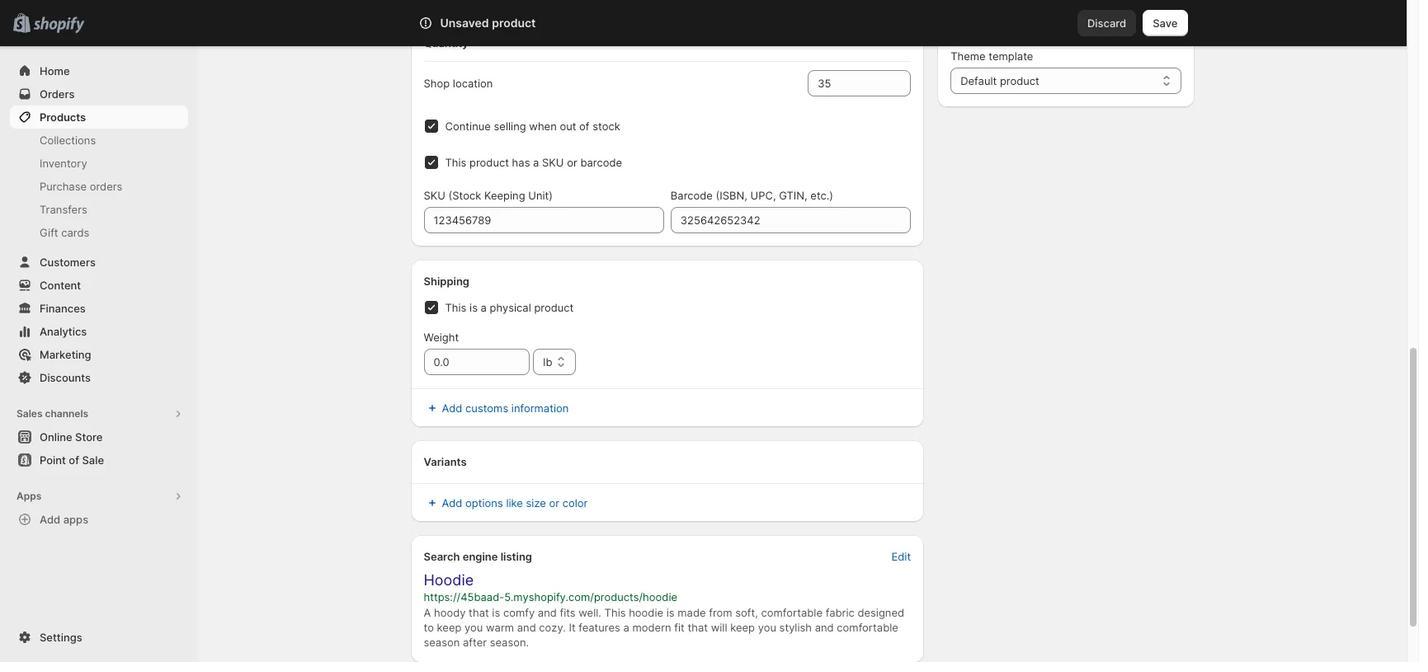 Task type: describe. For each thing, give the bounding box(es) containing it.
out
[[560, 120, 577, 133]]

transfers link
[[10, 198, 188, 221]]

add customs information
[[442, 402, 569, 415]]

1 keep from the left
[[437, 622, 462, 635]]

hoody
[[434, 607, 466, 620]]

0 vertical spatial or
[[567, 156, 578, 169]]

1 horizontal spatial is
[[492, 607, 501, 620]]

purchase
[[40, 180, 87, 193]]

online store button
[[0, 426, 198, 449]]

search engine listing
[[424, 551, 532, 564]]

collections
[[40, 134, 96, 147]]

physical
[[490, 301, 531, 315]]

default
[[961, 74, 998, 88]]

finances link
[[10, 297, 188, 320]]

product for default
[[1001, 74, 1040, 88]]

add for add customs information
[[442, 402, 463, 415]]

analytics
[[40, 325, 87, 338]]

inventory
[[40, 157, 87, 170]]

orders
[[40, 88, 75, 101]]

warm
[[486, 622, 514, 635]]

(stock
[[449, 189, 482, 202]]

edit button
[[882, 546, 921, 569]]

a
[[424, 607, 431, 620]]

add apps button
[[10, 509, 188, 532]]

2 keep from the left
[[731, 622, 755, 635]]

unsaved
[[440, 16, 489, 30]]

products link
[[10, 106, 188, 129]]

0 horizontal spatial sku
[[424, 189, 446, 202]]

0 vertical spatial comfortable
[[762, 607, 823, 620]]

lb
[[544, 356, 553, 369]]

cards
[[61, 226, 89, 239]]

settings link
[[10, 627, 188, 650]]

point
[[40, 454, 66, 467]]

hoodie
[[629, 607, 664, 620]]

search for search engine listing
[[424, 551, 460, 564]]

SKU (Stock Keeping Unit) text field
[[424, 207, 664, 234]]

1 horizontal spatial that
[[688, 622, 708, 635]]

this inside hoodie https://45baad-5.myshopify.com/products/hoodie a hoody that is comfy and fits well. this hoodie is made from soft, comfortable fabric designed to keep you warm and cozy. it features a modern fit that will keep you stylish and comfortable season after season.
[[605, 607, 626, 620]]

continue selling when out of stock
[[445, 120, 621, 133]]

0 vertical spatial that
[[469, 607, 489, 620]]

search for search
[[492, 17, 527, 30]]

inventory link
[[10, 152, 188, 175]]

hoodie
[[424, 572, 474, 589]]

features
[[579, 622, 621, 635]]

add options like size or color
[[442, 497, 588, 510]]

fits
[[560, 607, 576, 620]]

this is a physical product
[[445, 301, 574, 315]]

point of sale link
[[10, 449, 188, 472]]

after
[[463, 637, 487, 650]]

0 vertical spatial sku
[[542, 156, 564, 169]]

etc.)
[[811, 189, 834, 202]]

engine
[[463, 551, 498, 564]]

season.
[[490, 637, 529, 650]]

continue
[[445, 120, 491, 133]]

to
[[424, 622, 434, 635]]

home
[[40, 64, 70, 78]]

listing
[[501, 551, 532, 564]]

this for this is a physical product
[[445, 301, 467, 315]]

product for this
[[470, 156, 509, 169]]

made
[[678, 607, 706, 620]]

0 vertical spatial of
[[580, 120, 590, 133]]

well.
[[579, 607, 602, 620]]

home link
[[10, 59, 188, 83]]

barcode
[[581, 156, 623, 169]]

from
[[709, 607, 733, 620]]

online
[[40, 431, 72, 444]]

soft,
[[736, 607, 759, 620]]

sales channels
[[17, 408, 88, 420]]

store
[[75, 431, 103, 444]]

unit)
[[529, 189, 553, 202]]

sku (stock keeping unit)
[[424, 189, 553, 202]]

stylish
[[780, 622, 812, 635]]

fabric
[[826, 607, 855, 620]]

when
[[529, 120, 557, 133]]

unsaved product
[[440, 16, 536, 30]]

save
[[1154, 17, 1179, 30]]

theme template
[[951, 50, 1034, 63]]

add for add apps
[[40, 514, 60, 527]]

apps
[[63, 514, 88, 527]]



Task type: locate. For each thing, give the bounding box(es) containing it.
like
[[506, 497, 523, 510]]

Barcode (ISBN, UPC, GTIN, etc.) text field
[[671, 207, 912, 234]]

Weight text field
[[424, 349, 530, 376]]

that down the https://45baad- on the bottom left
[[469, 607, 489, 620]]

this
[[445, 156, 467, 169], [445, 301, 467, 315], [605, 607, 626, 620]]

add customs information button
[[414, 397, 921, 420]]

variants
[[424, 456, 467, 469]]

of left sale
[[69, 454, 79, 467]]

1 you from the left
[[465, 622, 483, 635]]

add left the options
[[442, 497, 463, 510]]

2 horizontal spatial and
[[815, 622, 834, 635]]

0 horizontal spatial keep
[[437, 622, 462, 635]]

gift
[[40, 226, 58, 239]]

this up the features at the bottom
[[605, 607, 626, 620]]

apps
[[17, 490, 42, 503]]

0 vertical spatial search
[[492, 17, 527, 30]]

add
[[442, 402, 463, 415], [442, 497, 463, 510], [40, 514, 60, 527]]

0 horizontal spatial comfortable
[[762, 607, 823, 620]]

sales
[[17, 408, 43, 420]]

shopify image
[[33, 17, 84, 34]]

customs
[[466, 402, 509, 415]]

2 vertical spatial add
[[40, 514, 60, 527]]

analytics link
[[10, 320, 188, 343]]

you down soft,
[[758, 622, 777, 635]]

barcode (isbn, upc, gtin, etc.)
[[671, 189, 834, 202]]

and down fabric
[[815, 622, 834, 635]]

shop
[[424, 77, 450, 90]]

keep down hoody at the bottom left of the page
[[437, 622, 462, 635]]

product
[[492, 16, 536, 30], [1001, 74, 1040, 88], [470, 156, 509, 169], [534, 301, 574, 315]]

1 vertical spatial of
[[69, 454, 79, 467]]

marketing
[[40, 348, 91, 362]]

and down comfy
[[517, 622, 536, 635]]

sku right has
[[542, 156, 564, 169]]

1 vertical spatial a
[[481, 301, 487, 315]]

has
[[512, 156, 530, 169]]

options
[[466, 497, 503, 510]]

of
[[580, 120, 590, 133], [69, 454, 79, 467]]

stock
[[593, 120, 621, 133]]

0 vertical spatial this
[[445, 156, 467, 169]]

products
[[40, 111, 86, 124]]

1 vertical spatial that
[[688, 622, 708, 635]]

1 vertical spatial sku
[[424, 189, 446, 202]]

0 vertical spatial add
[[442, 402, 463, 415]]

2 vertical spatial this
[[605, 607, 626, 620]]

add for add options like size or color
[[442, 497, 463, 510]]

1 horizontal spatial and
[[538, 607, 557, 620]]

will
[[711, 622, 728, 635]]

barcode
[[671, 189, 713, 202]]

purchase orders
[[40, 180, 122, 193]]

comfy
[[504, 607, 535, 620]]

1 vertical spatial this
[[445, 301, 467, 315]]

weight
[[424, 331, 459, 344]]

0 horizontal spatial that
[[469, 607, 489, 620]]

or right 'size'
[[549, 497, 560, 510]]

this product has a sku or barcode
[[445, 156, 623, 169]]

2 vertical spatial a
[[624, 622, 630, 635]]

cozy.
[[539, 622, 566, 635]]

comfortable
[[762, 607, 823, 620], [837, 622, 899, 635]]

save button
[[1144, 10, 1188, 36]]

is
[[470, 301, 478, 315], [492, 607, 501, 620], [667, 607, 675, 620]]

1 vertical spatial comfortable
[[837, 622, 899, 635]]

this down shipping on the left of page
[[445, 301, 467, 315]]

season
[[424, 637, 460, 650]]

a
[[533, 156, 539, 169], [481, 301, 487, 315], [624, 622, 630, 635]]

a down hoodie
[[624, 622, 630, 635]]

of right out
[[580, 120, 590, 133]]

product right unsaved
[[492, 16, 536, 30]]

add left apps
[[40, 514, 60, 527]]

1 horizontal spatial or
[[567, 156, 578, 169]]

add left customs
[[442, 402, 463, 415]]

(isbn,
[[716, 189, 748, 202]]

is up fit
[[667, 607, 675, 620]]

point of sale
[[40, 454, 104, 467]]

transfers
[[40, 203, 87, 216]]

keep
[[437, 622, 462, 635], [731, 622, 755, 635]]

discounts link
[[10, 367, 188, 390]]

modern
[[633, 622, 672, 635]]

search button
[[464, 10, 943, 36]]

product right physical
[[534, 301, 574, 315]]

gift cards
[[40, 226, 89, 239]]

sku left (stock
[[424, 189, 446, 202]]

1 horizontal spatial sku
[[542, 156, 564, 169]]

None number field
[[808, 70, 887, 97]]

1 vertical spatial search
[[424, 551, 460, 564]]

1 vertical spatial or
[[549, 497, 560, 510]]

is left physical
[[470, 301, 478, 315]]

default product
[[961, 74, 1040, 88]]

marketing link
[[10, 343, 188, 367]]

color
[[563, 497, 588, 510]]

settings
[[40, 632, 82, 645]]

2 horizontal spatial is
[[667, 607, 675, 620]]

2 you from the left
[[758, 622, 777, 635]]

1 horizontal spatial of
[[580, 120, 590, 133]]

0 horizontal spatial of
[[69, 454, 79, 467]]

information
[[512, 402, 569, 415]]

a left physical
[[481, 301, 487, 315]]

product left has
[[470, 156, 509, 169]]

of inside button
[[69, 454, 79, 467]]

5.myshopify.com/products/hoodie
[[505, 591, 678, 604]]

hoodie https://45baad-5.myshopify.com/products/hoodie a hoody that is comfy and fits well. this hoodie is made from soft, comfortable fabric designed to keep you warm and cozy. it features a modern fit that will keep you stylish and comfortable season after season.
[[424, 572, 905, 650]]

comfortable up stylish
[[762, 607, 823, 620]]

1 horizontal spatial search
[[492, 17, 527, 30]]

selling
[[494, 120, 526, 133]]

search
[[492, 17, 527, 30], [424, 551, 460, 564]]

sales channels button
[[10, 403, 188, 426]]

0 vertical spatial a
[[533, 156, 539, 169]]

and up cozy.
[[538, 607, 557, 620]]

0 horizontal spatial you
[[465, 622, 483, 635]]

theme
[[951, 50, 986, 63]]

gtin,
[[779, 189, 808, 202]]

or left barcode
[[567, 156, 578, 169]]

keep down soft,
[[731, 622, 755, 635]]

content link
[[10, 274, 188, 297]]

https://45baad-
[[424, 591, 505, 604]]

point of sale button
[[0, 449, 198, 472]]

1 horizontal spatial keep
[[731, 622, 755, 635]]

size
[[526, 497, 546, 510]]

designed
[[858, 607, 905, 620]]

discard
[[1088, 17, 1127, 30]]

2 horizontal spatial a
[[624, 622, 630, 635]]

0 horizontal spatial a
[[481, 301, 487, 315]]

this for this product has a sku or barcode
[[445, 156, 467, 169]]

0 horizontal spatial is
[[470, 301, 478, 315]]

search up hoodie at the left of page
[[424, 551, 460, 564]]

product down template
[[1001, 74, 1040, 88]]

1 horizontal spatial you
[[758, 622, 777, 635]]

quantity
[[424, 36, 469, 50]]

this up (stock
[[445, 156, 467, 169]]

it
[[569, 622, 576, 635]]

you
[[465, 622, 483, 635], [758, 622, 777, 635]]

product for unsaved
[[492, 16, 536, 30]]

customers link
[[10, 251, 188, 274]]

template
[[989, 50, 1034, 63]]

orders link
[[10, 83, 188, 106]]

that down made at the bottom of the page
[[688, 622, 708, 635]]

discounts
[[40, 372, 91, 385]]

sale
[[82, 454, 104, 467]]

location
[[453, 77, 493, 90]]

channels
[[45, 408, 88, 420]]

0 horizontal spatial or
[[549, 497, 560, 510]]

purchase orders link
[[10, 175, 188, 198]]

is up warm
[[492, 607, 501, 620]]

or inside button
[[549, 497, 560, 510]]

discard button
[[1078, 10, 1137, 36]]

1 horizontal spatial comfortable
[[837, 622, 899, 635]]

keeping
[[485, 189, 526, 202]]

finances
[[40, 302, 86, 315]]

1 horizontal spatial a
[[533, 156, 539, 169]]

0 horizontal spatial search
[[424, 551, 460, 564]]

online store link
[[10, 426, 188, 449]]

add options like size or color button
[[414, 492, 598, 515]]

0 horizontal spatial and
[[517, 622, 536, 635]]

search right unsaved
[[492, 17, 527, 30]]

a right has
[[533, 156, 539, 169]]

orders
[[90, 180, 122, 193]]

and
[[538, 607, 557, 620], [517, 622, 536, 635], [815, 622, 834, 635]]

a inside hoodie https://45baad-5.myshopify.com/products/hoodie a hoody that is comfy and fits well. this hoodie is made from soft, comfortable fabric designed to keep you warm and cozy. it features a modern fit that will keep you stylish and comfortable season after season.
[[624, 622, 630, 635]]

content
[[40, 279, 81, 292]]

1 vertical spatial add
[[442, 497, 463, 510]]

add inside 'button'
[[442, 402, 463, 415]]

search inside button
[[492, 17, 527, 30]]

you up after
[[465, 622, 483, 635]]

comfortable down "designed"
[[837, 622, 899, 635]]



Task type: vqa. For each thing, say whether or not it's contained in the screenshot.
fit
yes



